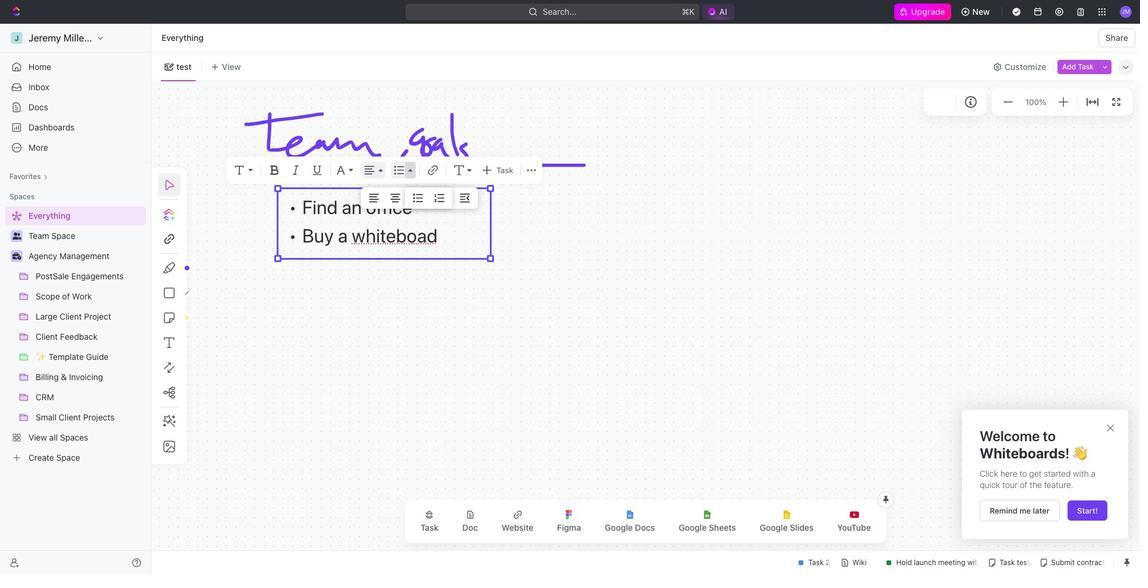 Task type: describe. For each thing, give the bounding box(es) containing it.
tree inside sidebar navigation
[[5, 207, 146, 468]]

click
[[980, 469, 998, 479]]

view all spaces link
[[5, 429, 144, 448]]

later
[[1033, 506, 1050, 516]]

ai button
[[703, 4, 734, 20]]

team
[[29, 231, 49, 241]]

jeremy miller's workspace, , element
[[11, 32, 23, 44]]

to inside click here to get started with a quick tour of the feature.
[[1020, 469, 1027, 479]]

google slides
[[760, 523, 814, 533]]

billing
[[36, 372, 59, 382]]

favorites button
[[5, 170, 53, 184]]

scope of work link
[[36, 287, 144, 306]]

a inside find an office buy a whiteboad
[[338, 224, 348, 247]]

view for view all spaces
[[29, 433, 47, 443]]

invoicing
[[69, 372, 103, 382]]

crm link
[[36, 388, 144, 407]]

get
[[1029, 469, 1042, 479]]

client for large
[[60, 312, 82, 322]]

remind me later button
[[980, 501, 1060, 522]]

add task
[[1062, 62, 1094, 71]]

&
[[61, 372, 67, 382]]

google for google slides
[[760, 523, 788, 533]]

google sheets
[[679, 523, 736, 533]]

welcome to whiteboards ! 👋
[[980, 428, 1087, 462]]

whiteboad
[[352, 224, 438, 247]]

jm
[[1122, 8, 1130, 15]]

1 vertical spatial task
[[497, 166, 513, 175]]

started
[[1044, 469, 1071, 479]]

customize
[[1005, 61, 1046, 72]]

add
[[1062, 62, 1076, 71]]

add task button
[[1058, 60, 1099, 74]]

⌘k
[[682, 7, 695, 17]]

home link
[[5, 58, 146, 77]]

dashboards
[[29, 122, 75, 132]]

scope of work
[[36, 292, 92, 302]]

billing & invoicing link
[[36, 368, 144, 387]]

view button
[[206, 53, 245, 81]]

projects
[[83, 413, 115, 423]]

management
[[59, 251, 109, 261]]

find
[[302, 196, 338, 219]]

test
[[176, 61, 192, 72]]

task inside button
[[1078, 62, 1094, 71]]

feedback
[[60, 332, 98, 342]]

everything inside sidebar navigation
[[29, 211, 71, 221]]

an
[[342, 196, 362, 219]]

figma
[[557, 523, 581, 533]]

0 vertical spatial everything
[[162, 33, 204, 43]]

website button
[[492, 504, 543, 540]]

team space link
[[29, 227, 144, 246]]

click here to get started with a quick tour of the feature.
[[980, 469, 1098, 491]]

postsale engagements link
[[36, 267, 144, 286]]

billing & invoicing
[[36, 372, 103, 382]]

upgrade link
[[895, 4, 951, 20]]

start!
[[1077, 506, 1098, 516]]

a inside click here to get started with a quick tour of the feature.
[[1091, 469, 1096, 479]]

0 horizontal spatial task
[[421, 523, 439, 533]]

me
[[1020, 506, 1031, 516]]

google slides button
[[750, 504, 823, 540]]

× button
[[1106, 419, 1115, 436]]

0 vertical spatial spaces
[[10, 192, 35, 201]]

dialog containing ×
[[962, 410, 1128, 540]]

100% button
[[1023, 95, 1049, 109]]

jm button
[[1116, 2, 1135, 21]]

google docs
[[605, 523, 655, 533]]

100%
[[1026, 97, 1046, 107]]

postsale engagements
[[36, 271, 124, 281]]

jeremy
[[29, 33, 61, 43]]

×
[[1106, 419, 1115, 436]]

0 horizontal spatial everything link
[[5, 207, 144, 226]]

here
[[1001, 469, 1018, 479]]

new button
[[956, 2, 997, 21]]

tour
[[1003, 481, 1018, 491]]

with
[[1073, 469, 1089, 479]]

remind me later
[[990, 506, 1050, 516]]

small client projects
[[36, 413, 115, 423]]

engagements
[[71, 271, 124, 281]]



Task type: locate. For each thing, give the bounding box(es) containing it.
0 horizontal spatial of
[[62, 292, 70, 302]]

sheets
[[709, 523, 736, 533]]

project
[[84, 312, 111, 322]]

google for google sheets
[[679, 523, 707, 533]]

office
[[366, 196, 412, 219]]

1 horizontal spatial of
[[1020, 481, 1028, 491]]

0 horizontal spatial task button
[[411, 504, 448, 540]]

view for view
[[222, 61, 241, 72]]

0 vertical spatial task button
[[479, 162, 516, 179]]

0 vertical spatial everything link
[[159, 31, 207, 45]]

2 vertical spatial client
[[59, 413, 81, 423]]

👋
[[1073, 445, 1087, 462]]

1 vertical spatial client
[[36, 332, 58, 342]]

2 horizontal spatial google
[[760, 523, 788, 533]]

view button
[[206, 58, 245, 75]]

view inside tree
[[29, 433, 47, 443]]

guide
[[86, 352, 109, 362]]

of left the work
[[62, 292, 70, 302]]

of left the
[[1020, 481, 1028, 491]]

user group image
[[12, 233, 21, 240]]

0 vertical spatial docs
[[29, 102, 48, 112]]

all
[[49, 433, 58, 443]]

share
[[1106, 33, 1128, 43]]

0 vertical spatial of
[[62, 292, 70, 302]]

google inside "google sheets" button
[[679, 523, 707, 533]]

docs
[[29, 102, 48, 112], [635, 523, 655, 533]]

✨ template guide link
[[36, 348, 144, 367]]

view all spaces
[[29, 433, 88, 443]]

1 horizontal spatial everything
[[162, 33, 204, 43]]

0 horizontal spatial spaces
[[10, 192, 35, 201]]

space inside create space link
[[56, 453, 80, 463]]

start! button
[[1068, 501, 1108, 521]]

jeremy miller's workspace
[[29, 33, 147, 43]]

feature.
[[1044, 481, 1073, 491]]

google left sheets at the right
[[679, 523, 707, 533]]

1 horizontal spatial everything link
[[159, 31, 207, 45]]

large client project link
[[36, 308, 144, 327]]

dropdown menu image
[[406, 162, 415, 179]]

1 vertical spatial of
[[1020, 481, 1028, 491]]

docs link
[[5, 98, 146, 117]]

create space link
[[5, 449, 144, 468]]

test link
[[174, 58, 192, 75]]

1 vertical spatial everything link
[[5, 207, 144, 226]]

small client projects link
[[36, 409, 144, 428]]

client feedback link
[[36, 328, 144, 347]]

1 vertical spatial to
[[1020, 469, 1027, 479]]

everything
[[162, 33, 204, 43], [29, 211, 71, 221]]

task button
[[479, 162, 516, 179], [411, 504, 448, 540]]

1 horizontal spatial task
[[497, 166, 513, 175]]

create
[[29, 453, 54, 463]]

1 horizontal spatial a
[[1091, 469, 1096, 479]]

client feedback
[[36, 332, 98, 342]]

everything link
[[159, 31, 207, 45], [5, 207, 144, 226]]

1 horizontal spatial view
[[222, 61, 241, 72]]

of inside click here to get started with a quick tour of the feature.
[[1020, 481, 1028, 491]]

everything link up the test
[[159, 31, 207, 45]]

0 horizontal spatial a
[[338, 224, 348, 247]]

buy
[[302, 224, 334, 247]]

inbox
[[29, 82, 49, 92]]

welcome
[[980, 428, 1040, 445]]

postsale
[[36, 271, 69, 281]]

doc
[[462, 523, 478, 533]]

dashboards link
[[5, 118, 146, 137]]

a
[[338, 224, 348, 247], [1091, 469, 1096, 479]]

to inside the 'welcome to whiteboards ! 👋'
[[1043, 428, 1056, 445]]

0 horizontal spatial view
[[29, 433, 47, 443]]

dialog
[[962, 410, 1128, 540]]

ai
[[719, 7, 727, 17]]

agency
[[29, 251, 57, 261]]

1 horizontal spatial spaces
[[60, 433, 88, 443]]

everything up the test
[[162, 33, 204, 43]]

0 horizontal spatial to
[[1020, 469, 1027, 479]]

0 vertical spatial to
[[1043, 428, 1056, 445]]

google docs button
[[595, 504, 665, 540]]

1 vertical spatial space
[[56, 453, 80, 463]]

0 vertical spatial space
[[51, 231, 75, 241]]

1 vertical spatial docs
[[635, 523, 655, 533]]

scope
[[36, 292, 60, 302]]

home
[[29, 62, 51, 72]]

spaces down the small client projects
[[60, 433, 88, 443]]

sidebar navigation
[[0, 24, 154, 575]]

doc button
[[453, 504, 487, 540]]

1 horizontal spatial docs
[[635, 523, 655, 533]]

0 horizontal spatial docs
[[29, 102, 48, 112]]

space for create space
[[56, 453, 80, 463]]

new
[[973, 7, 990, 17]]

1 horizontal spatial google
[[679, 523, 707, 533]]

more button
[[5, 138, 146, 157]]

view right the test
[[222, 61, 241, 72]]

everything link up team space link
[[5, 207, 144, 226]]

customize button
[[989, 58, 1050, 75]]

a right the buy at the left top of page
[[338, 224, 348, 247]]

large client project
[[36, 312, 111, 322]]

youtube
[[838, 523, 871, 533]]

space for team space
[[51, 231, 75, 241]]

2 google from the left
[[679, 523, 707, 533]]

the
[[1030, 481, 1042, 491]]

google right "figma"
[[605, 523, 633, 533]]

client up view all spaces link
[[59, 413, 81, 423]]

small
[[36, 413, 57, 423]]

to up the whiteboards
[[1043, 428, 1056, 445]]

view left all
[[29, 433, 47, 443]]

2 vertical spatial task
[[421, 523, 439, 533]]

website
[[502, 523, 534, 533]]

upgrade
[[911, 7, 945, 17]]

a right the with
[[1091, 469, 1096, 479]]

1 horizontal spatial task button
[[479, 162, 516, 179]]

youtube button
[[828, 504, 881, 540]]

of inside sidebar navigation
[[62, 292, 70, 302]]

crm
[[36, 393, 54, 403]]

1 vertical spatial everything
[[29, 211, 71, 221]]

google left 'slides'
[[760, 523, 788, 533]]

tree
[[5, 207, 146, 468]]

0 vertical spatial task
[[1078, 62, 1094, 71]]

client for small
[[59, 413, 81, 423]]

google inside google docs button
[[605, 523, 633, 533]]

view inside button
[[222, 61, 241, 72]]

create space
[[29, 453, 80, 463]]

1 vertical spatial spaces
[[60, 433, 88, 443]]

workspace
[[98, 33, 147, 43]]

docs inside sidebar navigation
[[29, 102, 48, 112]]

business time image
[[12, 253, 21, 260]]

1 google from the left
[[605, 523, 633, 533]]

google sheets button
[[669, 504, 746, 540]]

2 horizontal spatial task
[[1078, 62, 1094, 71]]

1 vertical spatial a
[[1091, 469, 1096, 479]]

to left get
[[1020, 469, 1027, 479]]

template
[[49, 352, 84, 362]]

0 vertical spatial client
[[60, 312, 82, 322]]

search...
[[543, 7, 577, 17]]

miller's
[[63, 33, 95, 43]]

3 google from the left
[[760, 523, 788, 533]]

to
[[1043, 428, 1056, 445], [1020, 469, 1027, 479]]

work
[[72, 292, 92, 302]]

spaces inside view all spaces link
[[60, 433, 88, 443]]

0 horizontal spatial google
[[605, 523, 633, 533]]

space up agency management
[[51, 231, 75, 241]]

space inside team space link
[[51, 231, 75, 241]]

inbox link
[[5, 78, 146, 97]]

0 vertical spatial a
[[338, 224, 348, 247]]

1 horizontal spatial to
[[1043, 428, 1056, 445]]

client up client feedback
[[60, 312, 82, 322]]

everything up 'team space'
[[29, 211, 71, 221]]

remind
[[990, 506, 1018, 516]]

tree containing everything
[[5, 207, 146, 468]]

task
[[1078, 62, 1094, 71], [497, 166, 513, 175], [421, 523, 439, 533]]

1 vertical spatial task button
[[411, 504, 448, 540]]

docs inside button
[[635, 523, 655, 533]]

client down large
[[36, 332, 58, 342]]

slides
[[790, 523, 814, 533]]

0 horizontal spatial everything
[[29, 211, 71, 221]]

google inside google slides button
[[760, 523, 788, 533]]

share button
[[1098, 29, 1135, 48]]

google for google docs
[[605, 523, 633, 533]]

✨
[[36, 352, 46, 362]]

0 vertical spatial view
[[222, 61, 241, 72]]

!
[[1065, 445, 1070, 462]]

1 vertical spatial view
[[29, 433, 47, 443]]

j
[[14, 34, 19, 42]]

whiteboards
[[980, 445, 1065, 462]]

spaces down favorites
[[10, 192, 35, 201]]

figma button
[[548, 504, 591, 540]]

✨ template guide
[[36, 352, 109, 362]]

space down view all spaces link
[[56, 453, 80, 463]]

large
[[36, 312, 57, 322]]



Task type: vqa. For each thing, say whether or not it's contained in the screenshot.
PostSale
yes



